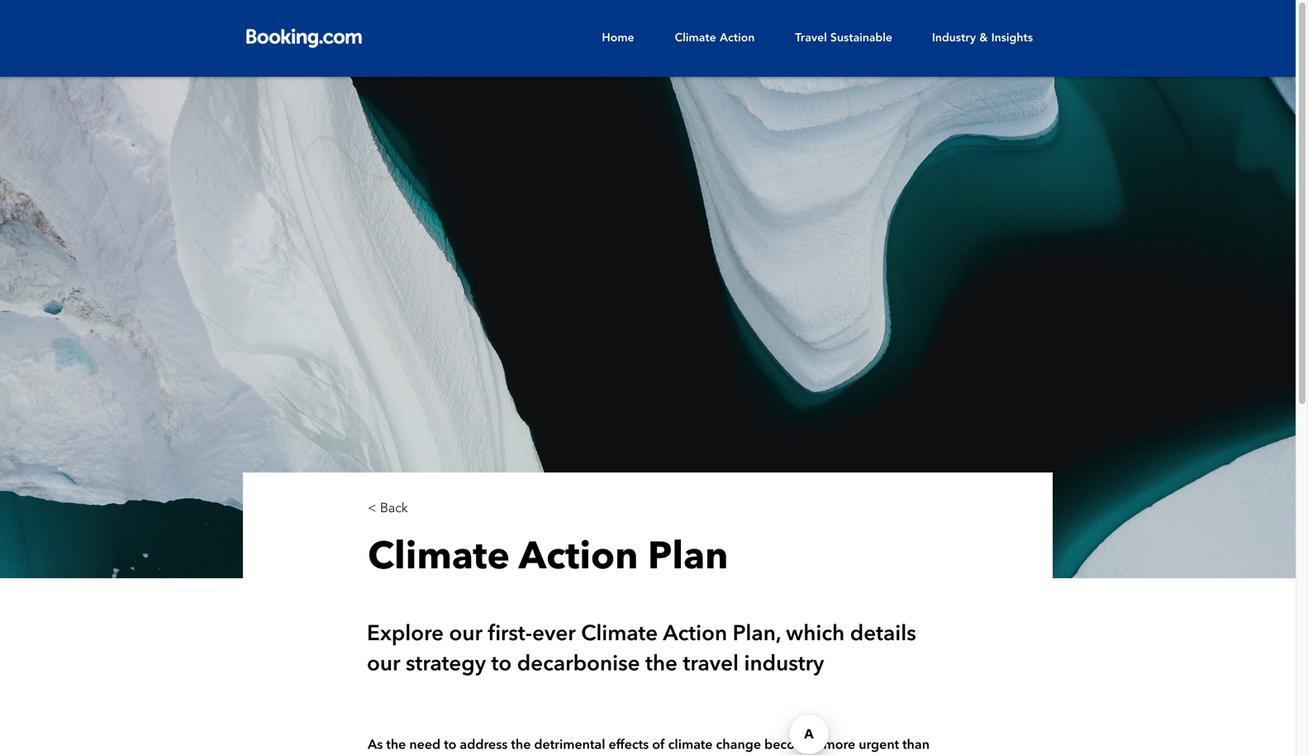 Task type: vqa. For each thing, say whether or not it's contained in the screenshot.
Scope
no



Task type: locate. For each thing, give the bounding box(es) containing it.
2 horizontal spatial climate
[[675, 31, 716, 44]]

action
[[720, 31, 755, 44], [519, 540, 639, 578], [663, 624, 727, 646]]

ever
[[532, 624, 576, 646]]

booking_com_logotype_aug2020_white.png image
[[243, 25, 369, 49]]

industry
[[932, 31, 976, 44]]

<
[[368, 500, 377, 516]]

first-
[[488, 624, 532, 646]]

strategy
[[406, 655, 486, 676]]

industry
[[744, 655, 824, 676]]

plan
[[648, 540, 729, 578]]

decarbonise
[[517, 655, 640, 676]]

climate for climate action
[[675, 31, 716, 44]]

< back link
[[368, 496, 477, 520]]

&
[[980, 31, 988, 44]]

the inside explore our first-ever climate action plan, which details our strategy to decarbonise the travel industry
[[646, 655, 678, 676]]

our down explore
[[367, 655, 400, 676]]

insights
[[992, 31, 1033, 44]]

of
[[652, 739, 665, 753]]

effects
[[609, 739, 649, 753]]

1 vertical spatial climate
[[368, 540, 510, 578]]

our
[[449, 624, 483, 646], [367, 655, 400, 676]]

need
[[409, 739, 441, 753]]

action inside explore our first-ever climate action plan, which details our strategy to decarbonise the travel industry
[[663, 624, 727, 646]]

1 horizontal spatial our
[[449, 624, 483, 646]]

2 horizontal spatial the
[[646, 655, 678, 676]]

action left travel
[[720, 31, 755, 44]]

0 vertical spatial to
[[491, 655, 512, 676]]

0 horizontal spatial to
[[444, 739, 457, 753]]

to right need
[[444, 739, 457, 753]]

industry & insights link
[[914, 19, 1051, 56]]

1 horizontal spatial climate
[[581, 624, 658, 646]]

0 horizontal spatial climate
[[368, 540, 510, 578]]

action for climate action plan
[[519, 540, 639, 578]]

0 vertical spatial our
[[449, 624, 483, 646]]

travel sustainable
[[795, 31, 893, 44]]

2 vertical spatial action
[[663, 624, 727, 646]]

action up travel
[[663, 624, 727, 646]]

1 vertical spatial our
[[367, 655, 400, 676]]

travel
[[795, 31, 827, 44]]

0 vertical spatial climate
[[675, 31, 716, 44]]

sustainable
[[831, 31, 893, 44]]

home link
[[584, 19, 653, 56]]

climate right "home" link
[[675, 31, 716, 44]]

detrimental
[[534, 739, 606, 753]]

to down first-
[[491, 655, 512, 676]]

2 vertical spatial climate
[[581, 624, 658, 646]]

travel sustainable link
[[777, 19, 911, 56]]

our up "strategy"
[[449, 624, 483, 646]]

1 horizontal spatial to
[[491, 655, 512, 676]]

action up ever
[[519, 540, 639, 578]]

to
[[491, 655, 512, 676], [444, 739, 457, 753]]

climate
[[675, 31, 716, 44], [368, 540, 510, 578], [581, 624, 658, 646]]

the left travel
[[646, 655, 678, 676]]

the right as
[[386, 739, 406, 753]]

travel
[[683, 655, 739, 676]]

0 horizontal spatial the
[[386, 739, 406, 753]]

the right address at the bottom of page
[[511, 739, 531, 753]]

address
[[460, 739, 508, 753]]

climate up decarbonise
[[581, 624, 658, 646]]

home
[[602, 31, 634, 44]]

climate
[[668, 739, 713, 753]]

1 vertical spatial action
[[519, 540, 639, 578]]

climate action plan
[[368, 540, 729, 578]]

0 vertical spatial action
[[720, 31, 755, 44]]

explore our first-ever climate action plan, which details our strategy to decarbonise the travel industry
[[367, 624, 917, 676]]

1 vertical spatial to
[[444, 739, 457, 753]]

climate down '< back' link
[[368, 540, 510, 578]]

the
[[646, 655, 678, 676], [386, 739, 406, 753], [511, 739, 531, 753]]



Task type: describe. For each thing, give the bounding box(es) containing it.
which
[[786, 624, 845, 646]]

urgent
[[859, 739, 899, 753]]

climate for climate action plan
[[368, 540, 510, 578]]

climate inside explore our first-ever climate action plan, which details our strategy to decarbonise the travel industry
[[581, 624, 658, 646]]

becomes
[[765, 739, 820, 753]]

more
[[824, 739, 856, 753]]

climate action link
[[656, 19, 774, 56]]

industry & insights
[[932, 31, 1033, 44]]

< back
[[368, 500, 408, 516]]

climate action
[[675, 31, 755, 44]]

1 horizontal spatial the
[[511, 739, 531, 753]]

0 horizontal spatial our
[[367, 655, 400, 676]]

as the need to address the detrimental effects of climate change becomes more urgent than
[[368, 739, 933, 756]]

action for climate action
[[720, 31, 755, 44]]

to inside explore our first-ever climate action plan, which details our strategy to decarbonise the travel industry
[[491, 655, 512, 676]]

than
[[903, 739, 930, 753]]

explore
[[367, 624, 444, 646]]

as
[[368, 739, 383, 753]]

change
[[716, 739, 761, 753]]

to inside as the need to address the detrimental effects of climate change becomes more urgent than
[[444, 739, 457, 753]]

back
[[380, 500, 408, 516]]

plan,
[[733, 624, 781, 646]]

details
[[850, 624, 917, 646]]



